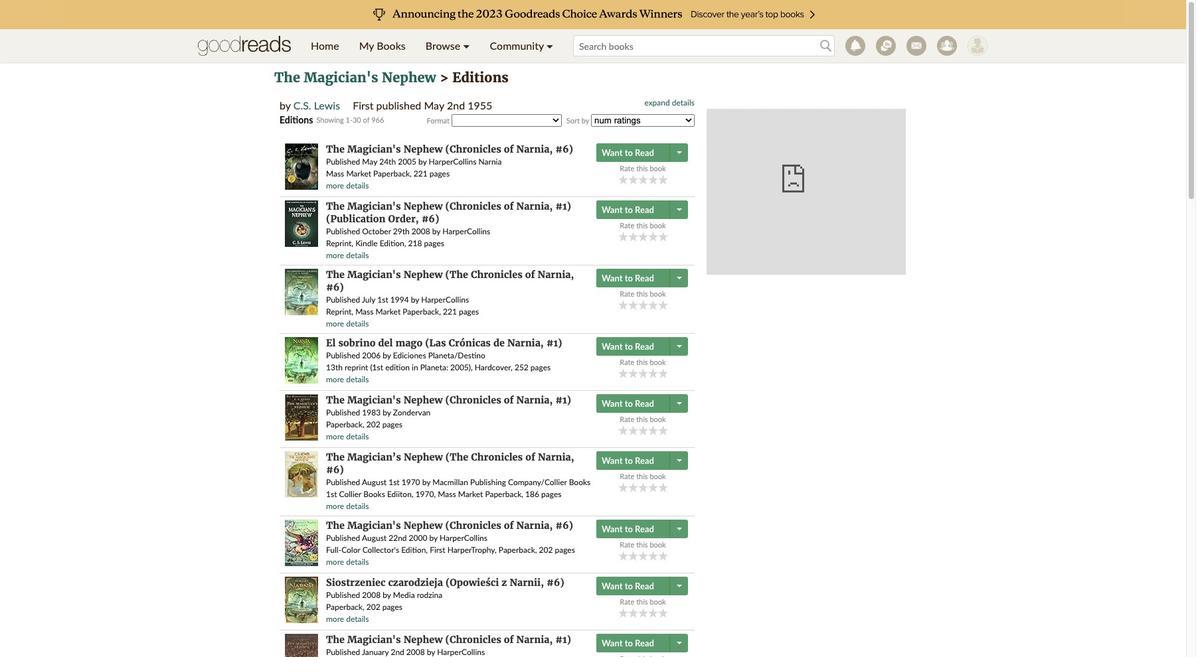 Task type: describe. For each thing, give the bounding box(es) containing it.
2005),
[[450, 363, 473, 373]]

book for july
[[650, 290, 666, 298]]

more details link for july
[[326, 319, 369, 329]]

rate for #6)
[[620, 221, 635, 230]]

mass inside the magician's nephew (the chronicles of narnia, #6) published july 1st 1994               by harpercollins reprint, mass market paperback, 221 pages more details
[[355, 307, 374, 317]]

the magician's nephew (the chronicles of narnia, #6) image
[[285, 269, 318, 315]]

browse ▾ button
[[416, 29, 480, 62]]

want for august
[[602, 456, 623, 466]]

first published may 2nd 1955
[[353, 99, 492, 112]]

rate this book for 24th
[[620, 164, 666, 173]]

the magician's nephew (chronicles of narnia, #6) published august 22nd 2000               by harpercollins full-color collector's edition, first harpertrophy, paperback, 202 pages more details
[[326, 520, 575, 567]]

want to read button for #6)
[[596, 201, 672, 219]]

29th
[[393, 226, 410, 236]]

my books
[[359, 39, 406, 52]]

2 the magician's nephew (chronicles of narnia, #1) image from the top
[[285, 634, 318, 658]]

de
[[493, 337, 505, 349]]

(the for magician's
[[446, 452, 468, 464]]

by inside the magician's nephew (chronicles of narnia, #6) published may 24th 2005               by harpercollins narnia mass market paperback, 221 pages more details
[[419, 157, 427, 167]]

published inside el sobrino del mago (las crónicas de narnia, #1) published 2006               by ediciones planeta/destino 13th reprint (1st edition in planeta: 2005), hardcover, 252 pages more details
[[326, 351, 360, 361]]

ediiton,
[[387, 490, 414, 499]]

siostrzeniec
[[326, 577, 385, 589]]

(the for magician's
[[445, 269, 468, 281]]

to for #6)
[[625, 205, 633, 215]]

want to read for 22nd
[[602, 524, 654, 535]]

1 vertical spatial books
[[569, 478, 591, 488]]

market inside the magician's nephew (the chronicles of narnia, #6) published august 1st 1970               by macmillan publishing company/collier books 1st collier books ediiton, 1970, mass market paperback, 186 pages more details
[[458, 490, 483, 499]]

by right "sort"
[[582, 116, 589, 125]]

chronicles for the magician's nephew (the chronicles of narnia, #6)
[[471, 269, 523, 281]]

the magician's nephew (chronicles of narnia, #6) published may 24th 2005               by harpercollins narnia mass market paperback, 221 pages more details
[[326, 143, 573, 191]]

nephew for the magician's nephew (chronicles of narnia, #6) published august 22nd 2000               by harpercollins full-color collector's edition, first harpertrophy, paperback, 202 pages more details
[[404, 520, 443, 532]]

the magician's nephew (chronicles of narnia, #6) link for the magician's nephew (chronicles of narnia, #6) published may 24th 2005               by harpercollins narnia mass market paperback, 221 pages more details
[[326, 143, 573, 155]]

the magician's nephew > editions
[[274, 69, 509, 86]]

pages inside the magician's nephew (chronicles of narnia, #1) published 1983               by zondervan paperback, 202 pages more details
[[382, 420, 403, 430]]

1-
[[346, 116, 353, 124]]

nephew for the magician's nephew (chronicles of narnia, #1) published 1983               by zondervan paperback, 202 pages more details
[[404, 395, 443, 406]]

market inside the magician's nephew (chronicles of narnia, #6) published may 24th 2005               by harpercollins narnia mass market paperback, 221 pages more details
[[346, 169, 371, 179]]

details inside the magician's nephew (chronicles of narnia, #1) published 1983               by zondervan paperback, 202 pages more details
[[346, 432, 369, 442]]

1 vertical spatial editions
[[280, 114, 313, 126]]

narnia, inside el sobrino del mago (las crónicas de narnia, #1) published 2006               by ediciones planeta/destino 13th reprint (1st edition in planeta: 2005), hardcover, 252 pages more details
[[507, 337, 544, 349]]

magician's for the magician's nephew (chronicles of narnia, #1) published 1983               by zondervan paperback, 202 pages more details
[[347, 395, 401, 406]]

magician's for the magician's nephew (the chronicles of narnia, #6) published july 1st 1994               by harpercollins reprint, mass market paperback, 221 pages more details
[[347, 269, 401, 281]]

read for july
[[635, 273, 654, 284]]

el sobrino del mago (las crónicas de narnia, #1) image
[[285, 337, 318, 384]]

more details link for #6)
[[326, 250, 369, 260]]

siostrzeniec czarodzieja (opowieści z narnii, #6) link
[[326, 577, 564, 589]]

narnia
[[479, 157, 502, 167]]

pages inside the magician's nephew (the chronicles of narnia, #6) published july 1st 1994               by harpercollins reprint, mass market paperback, 221 pages more details
[[459, 307, 479, 317]]

the magician's nephew (chronicles of narnia, #6) image for the magician's nephew (chronicles of narnia, #6) published may 24th 2005               by harpercollins narnia mass market paperback, 221 pages more details
[[285, 143, 318, 190]]

want to read for by
[[602, 399, 654, 409]]

more inside the magician's nephew (chronicles of narnia, #6) published august 22nd 2000               by harpercollins full-color collector's edition, first harpertrophy, paperback, 202 pages more details
[[326, 557, 344, 567]]

read for by
[[635, 399, 654, 409]]

magician's
[[347, 452, 401, 464]]

published inside the magician's nephew (chronicles of narnia, #1) published 1983               by zondervan paperback, 202 pages more details
[[326, 408, 360, 418]]

reprint, inside the magician's nephew (the chronicles of narnia, #6) published july 1st 1994               by harpercollins reprint, mass market paperback, 221 pages more details
[[326, 307, 353, 317]]

this for 22nd
[[636, 541, 648, 549]]

more details link for published
[[326, 375, 369, 385]]

more details link for 24th
[[326, 181, 369, 191]]

test dummy image
[[968, 36, 988, 56]]

home link
[[301, 29, 349, 62]]

want for 22nd
[[602, 524, 623, 535]]

2008 inside siostrzeniec czarodzieja (opowieści z narnii, #6) published 2008               by media rodzina paperback, 202 pages more details
[[362, 590, 381, 600]]

kindle
[[355, 238, 378, 248]]

the magician's nephew (chronicles of narnia, #1) published 1983               by zondervan paperback, 202 pages more details
[[326, 395, 571, 442]]

books inside 'my books' link
[[377, 39, 406, 52]]

published inside the magician's nephew (the chronicles of narnia, #6) published august 1st 1970               by macmillan publishing company/collier books 1st collier books ediiton, 1970, mass market paperback, 186 pages more details
[[326, 478, 360, 488]]

0 vertical spatial first
[[353, 99, 374, 112]]

inbox image
[[907, 36, 927, 56]]

the magician's nephew (the chronicles of narnia, #6) link
[[326, 269, 574, 294]]

of for the magician's nephew (chronicles of narnia, #6) published may 24th 2005               by harpercollins narnia mass market paperback, 221 pages more details
[[504, 143, 514, 155]]

mago
[[395, 337, 423, 349]]

harpercollins inside the magician's nephew (chronicles of narnia, #6) published august 22nd 2000               by harpercollins full-color collector's edition, first harpertrophy, paperback, 202 pages more details
[[440, 533, 487, 543]]

#1) inside el sobrino del mago (las crónicas de narnia, #1) published 2006               by ediciones planeta/destino 13th reprint (1st edition in planeta: 2005), hardcover, 252 pages more details
[[546, 337, 562, 349]]

202 inside the magician's nephew (chronicles of narnia, #6) published august 22nd 2000               by harpercollins full-color collector's edition, first harpertrophy, paperback, 202 pages more details
[[539, 545, 553, 555]]

august inside the magician's nephew (chronicles of narnia, #6) published august 22nd 2000               by harpercollins full-color collector's edition, first harpertrophy, paperback, 202 pages more details
[[362, 533, 387, 543]]

narnia, inside the magician's nephew (chronicles of narnia, #1) (publication order, #6) published october 29th 2008               by harpercollins reprint, kindle edition, 218 pages more details
[[516, 201, 553, 213]]

edition
[[385, 363, 410, 373]]

more inside the magician's nephew (the chronicles of narnia, #6) published july 1st 1994               by harpercollins reprint, mass market paperback, 221 pages more details
[[326, 319, 344, 329]]

siostrzeniec czarodzieja (opowieści z narnii, #6) published 2008               by media rodzina paperback, 202 pages more details
[[326, 577, 564, 624]]

the for the magician's nephew > editions
[[274, 69, 300, 86]]

by inside the magician's nephew (the chronicles of narnia, #6) published august 1st 1970               by macmillan publishing company/collier books 1st collier books ediiton, 1970, mass market paperback, 186 pages more details
[[422, 478, 430, 488]]

more inside the magician's nephew (chronicles of narnia, #1) published 1983               by zondervan paperback, 202 pages more details
[[326, 432, 344, 442]]

the for the magician's nephew (chronicles of narnia, #6) published may 24th 2005               by harpercollins narnia mass market paperback, 221 pages more details
[[326, 143, 345, 155]]

reprint
[[345, 363, 368, 373]]

5 (chronicles from the top
[[445, 634, 501, 646]]

details inside el sobrino del mago (las crónicas de narnia, #1) published 2006               by ediciones planeta/destino 13th reprint (1st edition in planeta: 2005), hardcover, 252 pages more details
[[346, 375, 369, 385]]

Search for books to add to your shelves search field
[[573, 35, 835, 56]]

el sobrino del mago (las crónicas de narnia, #1) published 2006               by ediciones planeta/destino 13th reprint (1st edition in planeta: 2005), hardcover, 252 pages more details
[[326, 337, 562, 385]]

c.s.
[[293, 99, 311, 112]]

narnii,
[[510, 577, 544, 589]]

218
[[408, 238, 422, 248]]

rate this book for july
[[620, 290, 666, 298]]

paperback, inside the magician's nephew (the chronicles of narnia, #6) published july 1st 1994               by harpercollins reprint, mass market paperback, 221 pages more details
[[403, 307, 441, 317]]

market inside the magician's nephew (the chronicles of narnia, #6) published july 1st 1994               by harpercollins reprint, mass market paperback, 221 pages more details
[[376, 307, 401, 317]]

the magician's nephew (the chronicles of narnia, #6) link
[[326, 452, 574, 476]]

format
[[427, 116, 450, 125]]

more inside the magician's nephew (the chronicles of narnia, #6) published august 1st 1970               by macmillan publishing company/collier books 1st collier books ediiton, 1970, mass market paperback, 186 pages more details
[[326, 501, 344, 511]]

by inside the magician's nephew (chronicles of narnia, #1) published 1983               by zondervan paperback, 202 pages more details
[[383, 408, 391, 418]]

editions showing 1-30 of 966
[[280, 114, 384, 126]]

9 to from the top
[[625, 638, 633, 649]]

rate this book for #6)
[[620, 221, 666, 230]]

expand details
[[645, 98, 695, 108]]

published inside the magician's nephew (the chronicles of narnia, #6) published july 1st 1994               by harpercollins reprint, mass market paperback, 221 pages more details
[[326, 295, 360, 305]]

lewis
[[314, 99, 340, 112]]

details inside the magician's nephew (chronicles of narnia, #1) (publication order, #6) published october 29th 2008               by harpercollins reprint, kindle edition, 218 pages more details
[[346, 250, 369, 260]]

966
[[371, 116, 384, 124]]

mass inside the magician's nephew (chronicles of narnia, #6) published may 24th 2005               by harpercollins narnia mass market paperback, 221 pages more details
[[326, 169, 344, 179]]

book for august
[[650, 472, 666, 481]]

of for the magician's nephew (chronicles of narnia, #1) (publication order, #6) published october 29th 2008               by harpercollins reprint, kindle edition, 218 pages more details
[[504, 201, 514, 213]]

my group discussions image
[[876, 36, 896, 56]]

expand details link
[[645, 98, 695, 108]]

narnia, inside the magician's nephew (chronicles of narnia, #1) published 1983               by zondervan paperback, 202 pages more details
[[516, 395, 553, 406]]

first inside the magician's nephew (chronicles of narnia, #6) published august 22nd 2000               by harpercollins full-color collector's edition, first harpertrophy, paperback, 202 pages more details
[[430, 545, 445, 555]]

1 horizontal spatial may
[[424, 99, 444, 112]]

narnia, inside the magician's nephew (the chronicles of narnia, #6) published july 1st 1994               by harpercollins reprint, mass market paperback, 221 pages more details
[[538, 269, 574, 281]]

browse
[[426, 39, 460, 52]]

#6) inside the magician's nephew (chronicles of narnia, #6) published may 24th 2005               by harpercollins narnia mass market paperback, 221 pages more details
[[555, 143, 573, 155]]

menu containing home
[[301, 29, 563, 62]]

published inside the magician's nephew (chronicles of narnia, #1) (publication order, #6) published october 29th 2008               by harpercollins reprint, kindle edition, 218 pages more details
[[326, 226, 360, 236]]

0 vertical spatial editions
[[453, 69, 509, 86]]

(chronicles for #6)
[[445, 201, 501, 213]]

want to read for august
[[602, 456, 654, 466]]

by left c.s.
[[280, 99, 291, 112]]

2nd
[[447, 99, 465, 112]]

2000
[[409, 533, 427, 543]]

this for #6)
[[636, 221, 648, 230]]

rate this book for by
[[620, 415, 666, 424]]

read for media
[[635, 581, 654, 592]]

nephew for the magician's nephew (chronicles of narnia, #1) (publication order, #6) published october 29th 2008               by harpercollins reprint, kindle edition, 218 pages more details
[[404, 201, 443, 213]]

siostrzeniec czarodzieja (opowieści z narnii, #6) image
[[285, 577, 318, 624]]

this for august
[[636, 472, 648, 481]]

book for media
[[650, 598, 666, 606]]

22nd
[[389, 533, 407, 543]]

want to read button for july
[[596, 269, 672, 288]]

1 the magician's nephew (chronicles of narnia, #1) link from the top
[[326, 395, 571, 406]]

rate for by
[[620, 415, 635, 424]]

the magician's nephew (chronicles of narnia, #1) (publication order, #6) link
[[326, 201, 571, 225]]

1994
[[390, 295, 409, 305]]

mass inside the magician's nephew (the chronicles of narnia, #6) published august 1st 1970               by macmillan publishing company/collier books 1st collier books ediiton, 1970, mass market paperback, 186 pages more details
[[438, 490, 456, 499]]

(chronicles for 22nd
[[445, 520, 501, 532]]

202 for the magician's nephew (chronicles of narnia, #1)
[[366, 420, 380, 430]]

more details link for august
[[326, 501, 369, 511]]

company/collier
[[508, 478, 567, 488]]

el sobrino del mago (las crónicas de narnia, #1) link
[[326, 337, 562, 349]]

el
[[326, 337, 336, 349]]

media
[[393, 590, 415, 600]]

to for media
[[625, 581, 633, 592]]

want to read button for 24th
[[596, 143, 672, 162]]

published inside the magician's nephew (chronicles of narnia, #6) published may 24th 2005               by harpercollins narnia mass market paperback, 221 pages more details
[[326, 157, 360, 167]]

this for 24th
[[636, 164, 648, 173]]

1st for magician's
[[389, 478, 400, 488]]

the magician's nephew (the chronicles of narnia, #6) published august 1st 1970               by macmillan publishing company/collier books 1st collier books ediiton, 1970, mass market paperback, 186 pages more details
[[326, 452, 591, 511]]

of inside the magician's nephew (the chronicles of narnia, #6) published july 1st 1994               by harpercollins reprint, mass market paperback, 221 pages more details
[[525, 269, 535, 281]]

the magician's nephew (chronicles of narnia, #1)
[[326, 634, 571, 646]]

1970
[[402, 478, 420, 488]]

1983
[[362, 408, 381, 418]]

the for the magician's nephew (chronicles of narnia, #1) (publication order, #6) published october 29th 2008               by harpercollins reprint, kindle edition, 218 pages more details
[[326, 201, 345, 213]]

czarodzieja
[[388, 577, 443, 589]]

of for the magician's nephew (chronicles of narnia, #1)
[[504, 634, 514, 646]]

crónicas
[[449, 337, 491, 349]]

pages inside the magician's nephew (chronicles of narnia, #6) published may 24th 2005               by harpercollins narnia mass market paperback, 221 pages more details
[[430, 169, 450, 179]]

#1) for the magician's nephew (chronicles of narnia, #1)
[[555, 634, 571, 646]]

may inside the magician's nephew (chronicles of narnia, #6) published may 24th 2005               by harpercollins narnia mass market paperback, 221 pages more details
[[362, 157, 377, 167]]

full-
[[326, 545, 342, 555]]

harpercollins inside the magician's nephew (chronicles of narnia, #6) published may 24th 2005               by harpercollins narnia mass market paperback, 221 pages more details
[[429, 157, 477, 167]]

want for #6)
[[602, 205, 623, 215]]

to for july
[[625, 273, 633, 284]]

magician's for the magician's nephew (chronicles of narnia, #1)
[[347, 634, 401, 646]]

rodzina
[[417, 590, 443, 600]]

13th
[[326, 363, 343, 373]]

#6) inside the magician's nephew (the chronicles of narnia, #6) published august 1st 1970               by macmillan publishing company/collier books 1st collier books ediiton, 1970, mass market paperback, 186 pages more details
[[326, 464, 344, 476]]

harpercollins inside the magician's nephew (the chronicles of narnia, #6) published july 1st 1994               by harpercollins reprint, mass market paperback, 221 pages more details
[[421, 295, 469, 305]]

discover the winners for the best books of the year in the 2023 goodreads choice awards image
[[62, 0, 1124, 29]]

planeta/destino
[[428, 351, 485, 361]]

252
[[515, 363, 529, 373]]

published inside the magician's nephew (chronicles of narnia, #6) published august 22nd 2000               by harpercollins full-color collector's edition, first harpertrophy, paperback, 202 pages more details
[[326, 533, 360, 543]]

nephew for the magician's nephew (chronicles of narnia, #6) published may 24th 2005               by harpercollins narnia mass market paperback, 221 pages more details
[[404, 143, 443, 155]]

9 want to read from the top
[[602, 638, 654, 649]]

my books link
[[349, 29, 416, 62]]

paperback, inside the magician's nephew (the chronicles of narnia, #6) published august 1st 1970               by macmillan publishing company/collier books 1st collier books ediiton, 1970, mass market paperback, 186 pages more details
[[485, 490, 523, 499]]

sort
[[566, 116, 580, 125]]

(1st
[[370, 363, 383, 373]]

magician's for the magician's nephew > editions
[[304, 69, 378, 86]]

by inside the magician's nephew (chronicles of narnia, #1) (publication order, #6) published october 29th 2008               by harpercollins reprint, kindle edition, 218 pages more details
[[432, 226, 441, 236]]

rate this book for 22nd
[[620, 541, 666, 549]]

this for july
[[636, 290, 648, 298]]

the for the magician's nephew (the chronicles of narnia, #6) published july 1st 1994               by harpercollins reprint, mass market paperback, 221 pages more details
[[326, 269, 345, 281]]

details inside the magician's nephew (chronicles of narnia, #6) published august 22nd 2000               by harpercollins full-color collector's edition, first harpertrophy, paperback, 202 pages more details
[[346, 557, 369, 567]]

more inside siostrzeniec czarodzieja (opowieści z narnii, #6) published 2008               by media rodzina paperback, 202 pages more details
[[326, 614, 344, 624]]

(opowieści
[[446, 577, 499, 589]]

221 inside the magician's nephew (the chronicles of narnia, #6) published july 1st 1994               by harpercollins reprint, mass market paperback, 221 pages more details
[[443, 307, 457, 317]]

harpertrophy,
[[447, 545, 497, 555]]

october
[[362, 226, 391, 236]]

macmillan
[[433, 478, 468, 488]]

z
[[502, 577, 507, 589]]

details inside the magician's nephew (the chronicles of narnia, #6) published august 1st 1970               by macmillan publishing company/collier books 1st collier books ediiton, 1970, mass market paperback, 186 pages more details
[[346, 501, 369, 511]]

of inside the magician's nephew (the chronicles of narnia, #6) published august 1st 1970               by macmillan publishing company/collier books 1st collier books ediiton, 1970, mass market paperback, 186 pages more details
[[526, 452, 535, 464]]



Task type: locate. For each thing, give the bounding box(es) containing it.
#6) inside siostrzeniec czarodzieja (opowieści z narnii, #6) published 2008               by media rodzina paperback, 202 pages more details
[[547, 577, 564, 589]]

rate
[[620, 164, 635, 173], [620, 221, 635, 230], [620, 290, 635, 298], [620, 358, 635, 367], [620, 415, 635, 424], [620, 472, 635, 481], [620, 541, 635, 549], [620, 598, 635, 606]]

the magician's nephew (chronicles of narnia, #6) link down "format"
[[326, 143, 573, 155]]

5 this from the top
[[636, 415, 648, 424]]

(the inside the magician's nephew (the chronicles of narnia, #6) published july 1st 1994               by harpercollins reprint, mass market paperback, 221 pages more details
[[445, 269, 468, 281]]

the magician's nephew (chronicles of narnia, #6) image left full- at the left bottom
[[285, 520, 318, 567]]

publishing
[[470, 478, 506, 488]]

3 this from the top
[[636, 290, 648, 298]]

1 horizontal spatial editions
[[453, 69, 509, 86]]

3 book from the top
[[650, 290, 666, 298]]

#1) for the magician's nephew (chronicles of narnia, #1) (publication order, #6) published october 29th 2008               by harpercollins reprint, kindle edition, 218 pages more details
[[555, 201, 571, 213]]

1st left collier
[[326, 490, 337, 499]]

first
[[353, 99, 374, 112], [430, 545, 445, 555]]

want to read button for published
[[596, 337, 672, 356]]

details down the 'color'
[[346, 557, 369, 567]]

magician's for the magician's nephew (chronicles of narnia, #1) (publication order, #6) published october 29th 2008               by harpercollins reprint, kindle edition, 218 pages more details
[[347, 201, 401, 213]]

4 read from the top
[[635, 341, 654, 352]]

book for by
[[650, 415, 666, 424]]

2 vertical spatial books
[[364, 490, 385, 499]]

color
[[341, 545, 360, 555]]

0 vertical spatial august
[[362, 478, 387, 488]]

nephew down 218
[[404, 269, 443, 281]]

221
[[414, 169, 428, 179], [443, 307, 457, 317]]

6 more from the top
[[326, 501, 344, 511]]

by right 1994
[[411, 295, 419, 305]]

nephew inside the magician's nephew (chronicles of narnia, #1) published 1983               by zondervan paperback, 202 pages more details
[[404, 395, 443, 406]]

0 vertical spatial mass
[[326, 169, 344, 179]]

0 horizontal spatial editions
[[280, 114, 313, 126]]

1 vertical spatial first
[[430, 545, 445, 555]]

8 published from the top
[[326, 590, 360, 600]]

more details link down "kindle"
[[326, 250, 369, 260]]

1 vertical spatial 1st
[[389, 478, 400, 488]]

editions
[[453, 69, 509, 86], [280, 114, 313, 126]]

0 vertical spatial may
[[424, 99, 444, 112]]

this for by
[[636, 415, 648, 424]]

7 this from the top
[[636, 541, 648, 549]]

(the
[[445, 269, 468, 281], [446, 452, 468, 464]]

5 want from the top
[[602, 399, 623, 409]]

▾ for browse ▾
[[463, 39, 470, 52]]

4 want to read from the top
[[602, 341, 654, 352]]

1 read from the top
[[635, 147, 654, 158]]

want to read button for by
[[596, 395, 672, 413]]

1 want from the top
[[602, 147, 623, 158]]

nephew up zondervan
[[404, 395, 443, 406]]

narnia, inside the magician's nephew (chronicles of narnia, #6) published may 24th 2005               by harpercollins narnia mass market paperback, 221 pages more details
[[516, 143, 553, 155]]

2 this from the top
[[636, 221, 648, 230]]

paperback, inside siostrzeniec czarodzieja (opowieści z narnii, #6) published 2008               by media rodzina paperback, 202 pages more details
[[326, 602, 364, 612]]

published inside siostrzeniec czarodzieja (opowieści z narnii, #6) published 2008               by media rodzina paperback, 202 pages more details
[[326, 590, 360, 600]]

9 want from the top
[[602, 638, 623, 649]]

want for july
[[602, 273, 623, 284]]

nephew up 1970
[[404, 452, 443, 464]]

0 horizontal spatial 1st
[[326, 490, 337, 499]]

(chronicles down 2005),
[[445, 395, 501, 406]]

1970,
[[416, 490, 436, 499]]

more details link for 22nd
[[326, 557, 369, 567]]

the for the magician's nephew (chronicles of narnia, #6) published august 22nd 2000               by harpercollins full-color collector's edition, first harpertrophy, paperback, 202 pages more details
[[326, 520, 345, 532]]

home
[[311, 39, 339, 52]]

1 vertical spatial chronicles
[[471, 452, 523, 464]]

more inside the magician's nephew (chronicles of narnia, #1) (publication order, #6) published october 29th 2008               by harpercollins reprint, kindle edition, 218 pages more details
[[326, 250, 344, 260]]

8 read from the top
[[635, 581, 654, 592]]

by down del on the bottom of page
[[383, 351, 391, 361]]

1st right 'july' in the top left of the page
[[377, 295, 388, 305]]

2 vertical spatial 1st
[[326, 490, 337, 499]]

▾ right browse
[[463, 39, 470, 52]]

more details link down collier
[[326, 501, 369, 511]]

c.s. lewis link
[[293, 99, 340, 112]]

details up sobrino
[[346, 319, 369, 329]]

the down 13th
[[326, 395, 345, 406]]

paperback, down '1983'
[[326, 420, 364, 430]]

chronicles up publishing
[[471, 452, 523, 464]]

rate this book
[[620, 164, 666, 173], [620, 221, 666, 230], [620, 290, 666, 298], [620, 358, 666, 367], [620, 415, 666, 424], [620, 472, 666, 481], [620, 541, 666, 549], [620, 598, 666, 606]]

want to read for july
[[602, 273, 654, 284]]

7 rate this book from the top
[[620, 541, 666, 549]]

5 book from the top
[[650, 415, 666, 424]]

▾ right community
[[547, 39, 553, 52]]

(the inside the magician's nephew (the chronicles of narnia, #6) published august 1st 1970               by macmillan publishing company/collier books 1st collier books ediiton, 1970, mass market paperback, 186 pages more details
[[446, 452, 468, 464]]

the magician's nephew (chronicles of narnia, #6) image
[[285, 143, 318, 190], [285, 520, 318, 567]]

0 horizontal spatial market
[[346, 169, 371, 179]]

2008 down siostrzeniec
[[362, 590, 381, 600]]

nephew for the magician's nephew (the chronicles of narnia, #6) published august 1st 1970               by macmillan publishing company/collier books 1st collier books ediiton, 1970, mass market paperback, 186 pages more details
[[404, 452, 443, 464]]

magician's inside the magician's nephew (chronicles of narnia, #6) published august 22nd 2000               by harpercollins full-color collector's edition, first harpertrophy, paperback, 202 pages more details
[[347, 520, 401, 532]]

by c.s. lewis
[[280, 99, 340, 112]]

published left '1983'
[[326, 408, 360, 418]]

(the up macmillan
[[446, 452, 468, 464]]

magician's up '1983'
[[347, 395, 401, 406]]

(chronicles for by
[[445, 395, 501, 406]]

more inside el sobrino del mago (las crónicas de narnia, #1) published 2006               by ediciones planeta/destino 13th reprint (1st edition in planeta: 2005), hardcover, 252 pages more details
[[326, 375, 344, 385]]

more
[[326, 181, 344, 191], [326, 250, 344, 260], [326, 319, 344, 329], [326, 375, 344, 385], [326, 432, 344, 442], [326, 501, 344, 511], [326, 557, 344, 567], [326, 614, 344, 624]]

rate this book for media
[[620, 598, 666, 606]]

details right expand
[[672, 98, 695, 108]]

2 the magician's nephew (chronicles of narnia, #6) link from the top
[[326, 520, 573, 532]]

reprint, inside the magician's nephew (chronicles of narnia, #1) (publication order, #6) published october 29th 2008               by harpercollins reprint, kindle edition, 218 pages more details
[[326, 238, 353, 248]]

sort by
[[566, 116, 589, 125]]

of for the magician's nephew (chronicles of narnia, #1) published 1983               by zondervan paperback, 202 pages more details
[[504, 395, 514, 406]]

magician's inside the magician's nephew (the chronicles of narnia, #6) published july 1st 1994               by harpercollins reprint, mass market paperback, 221 pages more details
[[347, 269, 401, 281]]

9 read from the top
[[635, 638, 654, 649]]

3 read from the top
[[635, 273, 654, 284]]

0 vertical spatial market
[[346, 169, 371, 179]]

by inside the magician's nephew (chronicles of narnia, #6) published august 22nd 2000               by harpercollins full-color collector's edition, first harpertrophy, paperback, 202 pages more details
[[429, 533, 438, 543]]

2 august from the top
[[362, 533, 387, 543]]

2 ▾ from the left
[[547, 39, 553, 52]]

2 horizontal spatial mass
[[438, 490, 456, 499]]

may up "format"
[[424, 99, 444, 112]]

#6)
[[555, 143, 573, 155], [422, 213, 439, 225], [326, 282, 344, 294], [326, 464, 344, 476], [555, 520, 573, 532], [547, 577, 564, 589]]

6 want to read button from the top
[[596, 452, 672, 470]]

magician's up the (publication
[[347, 201, 401, 213]]

(chronicles down siostrzeniec czarodzieja (opowieści z narnii, #6) published 2008               by media rodzina paperback, 202 pages more details
[[445, 634, 501, 646]]

books right company/collier
[[569, 478, 591, 488]]

6 book from the top
[[650, 472, 666, 481]]

8 want to read from the top
[[602, 581, 654, 592]]

want to read for media
[[602, 581, 654, 592]]

market down 1994
[[376, 307, 401, 317]]

1 vertical spatial may
[[362, 157, 377, 167]]

6 more details link from the top
[[326, 501, 369, 511]]

7 want to read from the top
[[602, 524, 654, 535]]

published
[[376, 99, 421, 112]]

by right 2000
[[429, 533, 438, 543]]

2008 up 218
[[412, 226, 430, 236]]

paperback, down siostrzeniec
[[326, 602, 364, 612]]

more details link down the 'color'
[[326, 557, 369, 567]]

zondervan
[[393, 408, 431, 418]]

of inside the magician's nephew (chronicles of narnia, #1) published 1983               by zondervan paperback, 202 pages more details
[[504, 395, 514, 406]]

1st for magician's
[[377, 295, 388, 305]]

202 up narnii,
[[539, 545, 553, 555]]

want to read for 24th
[[602, 147, 654, 158]]

mass
[[326, 169, 344, 179], [355, 307, 374, 317], [438, 490, 456, 499]]

rate this book for published
[[620, 358, 666, 367]]

nephew inside the magician's nephew (chronicles of narnia, #6) published august 22nd 2000               by harpercollins full-color collector's edition, first harpertrophy, paperback, 202 pages more details
[[404, 520, 443, 532]]

hardcover,
[[475, 363, 513, 373]]

1 vertical spatial the magician's nephew (chronicles of narnia, #1) image
[[285, 634, 318, 658]]

3 rate from the top
[[620, 290, 635, 298]]

3 more from the top
[[326, 319, 344, 329]]

221 down 2005
[[414, 169, 428, 179]]

7 want from the top
[[602, 524, 623, 535]]

may left 24th
[[362, 157, 377, 167]]

pages inside the magician's nephew (chronicles of narnia, #1) (publication order, #6) published october 29th 2008               by harpercollins reprint, kindle edition, 218 pages more details
[[424, 238, 444, 248]]

1 vertical spatial market
[[376, 307, 401, 317]]

rate for media
[[620, 598, 635, 606]]

0 vertical spatial 1st
[[377, 295, 388, 305]]

details inside the magician's nephew (the chronicles of narnia, #6) published july 1st 1994               by harpercollins reprint, mass market paperback, 221 pages more details
[[346, 319, 369, 329]]

read
[[635, 147, 654, 158], [635, 205, 654, 215], [635, 273, 654, 284], [635, 341, 654, 352], [635, 399, 654, 409], [635, 456, 654, 466], [635, 524, 654, 535], [635, 581, 654, 592], [635, 638, 654, 649]]

more up el
[[326, 319, 344, 329]]

#6) right the magician's nephew (the chronicles of narnia, #6) image
[[326, 282, 344, 294]]

published up the 'color'
[[326, 533, 360, 543]]

reprint,
[[326, 238, 353, 248], [326, 307, 353, 317]]

narnia, inside the magician's nephew (the chronicles of narnia, #6) published august 1st 1970               by macmillan publishing company/collier books 1st collier books ediiton, 1970, mass market paperback, 186 pages more details
[[538, 452, 574, 464]]

more details link for by
[[326, 432, 369, 442]]

1 horizontal spatial 221
[[443, 307, 457, 317]]

(chronicles down the magician's nephew (chronicles of narnia, #6) published may 24th 2005               by harpercollins narnia mass market paperback, 221 pages more details at the top left of the page
[[445, 201, 501, 213]]

order,
[[388, 213, 419, 225]]

community
[[490, 39, 544, 52]]

221 inside the magician's nephew (chronicles of narnia, #6) published may 24th 2005               by harpercollins narnia mass market paperback, 221 pages more details
[[414, 169, 428, 179]]

magician's up lewis
[[304, 69, 378, 86]]

harpercollins
[[429, 157, 477, 167], [443, 226, 490, 236], [421, 295, 469, 305], [440, 533, 487, 543]]

to for 24th
[[625, 147, 633, 158]]

details inside siostrzeniec czarodzieja (opowieści z narnii, #6) published 2008               by media rodzina paperback, 202 pages more details
[[346, 614, 369, 624]]

6 rate this book from the top
[[620, 472, 666, 481]]

want for media
[[602, 581, 623, 592]]

2 want to read from the top
[[602, 205, 654, 215]]

pages inside el sobrino del mago (las crónicas de narnia, #1) published 2006               by ediciones planeta/destino 13th reprint (1st edition in planeta: 2005), hardcover, 252 pages more details
[[531, 363, 551, 373]]

#1)
[[555, 201, 571, 213], [546, 337, 562, 349], [555, 395, 571, 406], [555, 634, 571, 646]]

the for the magician's nephew (the chronicles of narnia, #6) published august 1st 1970               by macmillan publishing company/collier books 1st collier books ediiton, 1970, mass market paperback, 186 pages more details
[[326, 452, 345, 464]]

edition, inside the magician's nephew (chronicles of narnia, #6) published august 22nd 2000               by harpercollins full-color collector's edition, first harpertrophy, paperback, 202 pages more details
[[401, 545, 428, 555]]

in
[[412, 363, 418, 373]]

1st
[[377, 295, 388, 305], [389, 478, 400, 488], [326, 490, 337, 499]]

pages inside the magician's nephew (chronicles of narnia, #6) published august 22nd 2000               by harpercollins full-color collector's edition, first harpertrophy, paperback, 202 pages more details
[[555, 545, 575, 555]]

details up the magician's at the bottom left
[[346, 432, 369, 442]]

0 vertical spatial chronicles
[[471, 269, 523, 281]]

friend requests image
[[937, 36, 957, 56]]

want to read button for media
[[596, 577, 672, 596]]

want
[[602, 147, 623, 158], [602, 205, 623, 215], [602, 273, 623, 284], [602, 341, 623, 352], [602, 399, 623, 409], [602, 456, 623, 466], [602, 524, 623, 535], [602, 581, 623, 592], [602, 638, 623, 649]]

2 more from the top
[[326, 250, 344, 260]]

read for august
[[635, 456, 654, 466]]

book for published
[[650, 358, 666, 367]]

6 published from the top
[[326, 478, 360, 488]]

1 vertical spatial reprint,
[[326, 307, 353, 317]]

8 rate from the top
[[620, 598, 635, 606]]

6 this from the top
[[636, 472, 648, 481]]

magician's
[[304, 69, 378, 86], [347, 143, 401, 155], [347, 201, 401, 213], [347, 269, 401, 281], [347, 395, 401, 406], [347, 520, 401, 532], [347, 634, 401, 646]]

the inside the magician's nephew (chronicles of narnia, #6) published may 24th 2005               by harpercollins narnia mass market paperback, 221 pages more details
[[326, 143, 345, 155]]

the magician's nephew (chronicles of narnia, #1) link down 2005),
[[326, 395, 571, 406]]

1 rate this book from the top
[[620, 164, 666, 173]]

pages inside the magician's nephew (the chronicles of narnia, #6) published august 1st 1970               by macmillan publishing company/collier books 1st collier books ediiton, 1970, mass market paperback, 186 pages more details
[[541, 490, 562, 499]]

magician's for the magician's nephew (chronicles of narnia, #6) published may 24th 2005               by harpercollins narnia mass market paperback, 221 pages more details
[[347, 143, 401, 155]]

8 want from the top
[[602, 581, 623, 592]]

paperback, inside the magician's nephew (chronicles of narnia, #6) published may 24th 2005               by harpercollins narnia mass market paperback, 221 pages more details
[[373, 169, 412, 179]]

notifications image
[[846, 36, 865, 56]]

(chronicles inside the magician's nephew (chronicles of narnia, #1) (publication order, #6) published october 29th 2008               by harpercollins reprint, kindle edition, 218 pages more details
[[445, 201, 501, 213]]

0 vertical spatial 202
[[366, 420, 380, 430]]

the magician's nephew link
[[274, 69, 436, 86]]

ediciones
[[393, 351, 426, 361]]

want to read button for 22nd
[[596, 520, 672, 539]]

1 vertical spatial the magician's nephew (chronicles of narnia, #6) image
[[285, 520, 318, 567]]

want to read for published
[[602, 341, 654, 352]]

want to read
[[602, 147, 654, 158], [602, 205, 654, 215], [602, 273, 654, 284], [602, 341, 654, 352], [602, 399, 654, 409], [602, 456, 654, 466], [602, 524, 654, 535], [602, 581, 654, 592], [602, 638, 654, 649]]

advertisement region
[[707, 109, 906, 275]]

1 rate from the top
[[620, 164, 635, 173]]

8 this from the top
[[636, 598, 648, 606]]

8 to from the top
[[625, 581, 633, 592]]

more up the (publication
[[326, 181, 344, 191]]

to
[[625, 147, 633, 158], [625, 205, 633, 215], [625, 273, 633, 284], [625, 341, 633, 352], [625, 399, 633, 409], [625, 456, 633, 466], [625, 524, 633, 535], [625, 581, 633, 592], [625, 638, 633, 649]]

7 rate from the top
[[620, 541, 635, 549]]

2 vertical spatial mass
[[438, 490, 456, 499]]

6 rate from the top
[[620, 472, 635, 481]]

2 published from the top
[[326, 226, 360, 236]]

narnia,
[[516, 143, 553, 155], [516, 201, 553, 213], [538, 269, 574, 281], [507, 337, 544, 349], [516, 395, 553, 406], [538, 452, 574, 464], [516, 520, 553, 532], [516, 634, 553, 646]]

magician's for the magician's nephew (chronicles of narnia, #6) published august 22nd 2000               by harpercollins full-color collector's edition, first harpertrophy, paperback, 202 pages more details
[[347, 520, 401, 532]]

7 published from the top
[[326, 533, 360, 543]]

1 horizontal spatial 2008
[[412, 226, 430, 236]]

the for the magician's nephew (chronicles of narnia, #1) published 1983               by zondervan paperback, 202 pages more details
[[326, 395, 345, 406]]

5 want to read button from the top
[[596, 395, 672, 413]]

1 published from the top
[[326, 157, 360, 167]]

(the down the magician's nephew (chronicles of narnia, #1) (publication order, #6) published october 29th 2008               by harpercollins reprint, kindle edition, 218 pages more details
[[445, 269, 468, 281]]

0 vertical spatial the magician's nephew (chronicles of narnia, #1) image
[[285, 395, 318, 441]]

the right the magician's nephew (the chronicles of narnia, #6) image
[[326, 269, 345, 281]]

editions up 1955 at the left top of the page
[[453, 69, 509, 86]]

2 rate from the top
[[620, 221, 635, 230]]

202 down siostrzeniec
[[366, 602, 380, 612]]

0 vertical spatial the magician's nephew (chronicles of narnia, #1) link
[[326, 395, 571, 406]]

▾ inside popup button
[[463, 39, 470, 52]]

2 book from the top
[[650, 221, 666, 230]]

harpercollins inside the magician's nephew (chronicles of narnia, #1) (publication order, #6) published october 29th 2008               by harpercollins reprint, kindle edition, 218 pages more details
[[443, 226, 490, 236]]

2 read from the top
[[635, 205, 654, 215]]

this
[[636, 164, 648, 173], [636, 221, 648, 230], [636, 290, 648, 298], [636, 358, 648, 367], [636, 415, 648, 424], [636, 472, 648, 481], [636, 541, 648, 549], [636, 598, 648, 606]]

3 more details link from the top
[[326, 319, 369, 329]]

1 vertical spatial 221
[[443, 307, 457, 317]]

magician's up 24th
[[347, 143, 401, 155]]

edition, inside the magician's nephew (chronicles of narnia, #1) (publication order, #6) published october 29th 2008               by harpercollins reprint, kindle edition, 218 pages more details
[[380, 238, 406, 248]]

more details link down reprint
[[326, 375, 369, 385]]

the magician's nephew (chronicles of narnia, #6) link for the magician's nephew (chronicles of narnia, #6) published august 22nd 2000               by harpercollins full-color collector's edition, first harpertrophy, paperback, 202 pages more details
[[326, 520, 573, 532]]

2006
[[362, 351, 381, 361]]

by inside the magician's nephew (the chronicles of narnia, #6) published july 1st 1994               by harpercollins reprint, mass market paperback, 221 pages more details
[[411, 295, 419, 305]]

collier
[[339, 490, 361, 499]]

1 more details link from the top
[[326, 181, 369, 191]]

narnia, inside the magician's nephew (chronicles of narnia, #6) published august 22nd 2000               by harpercollins full-color collector's edition, first harpertrophy, paperback, 202 pages more details
[[516, 520, 553, 532]]

my
[[359, 39, 374, 52]]

0 horizontal spatial may
[[362, 157, 377, 167]]

2 (chronicles from the top
[[445, 201, 501, 213]]

(publication
[[326, 213, 386, 225]]

0 vertical spatial the magician's nephew (chronicles of narnia, #6) image
[[285, 143, 318, 190]]

0 vertical spatial the magician's nephew (chronicles of narnia, #6) link
[[326, 143, 573, 155]]

sobrino
[[338, 337, 376, 349]]

0 horizontal spatial mass
[[326, 169, 344, 179]]

published up 13th
[[326, 351, 360, 361]]

5 rate from the top
[[620, 415, 635, 424]]

nephew for the magician's nephew (the chronicles of narnia, #6) published july 1st 1994               by harpercollins reprint, mass market paperback, 221 pages more details
[[404, 269, 443, 281]]

published up collier
[[326, 478, 360, 488]]

the up the (publication
[[326, 201, 345, 213]]

#6) inside the magician's nephew (chronicles of narnia, #1) (publication order, #6) published october 29th 2008               by harpercollins reprint, kindle edition, 218 pages more details
[[422, 213, 439, 225]]

1 vertical spatial the magician's nephew (chronicles of narnia, #6) link
[[326, 520, 573, 532]]

1 vertical spatial mass
[[355, 307, 374, 317]]

details down reprint
[[346, 375, 369, 385]]

the magician's nephew (chronicles of narnia, #6) link
[[326, 143, 573, 155], [326, 520, 573, 532]]

2008
[[412, 226, 430, 236], [362, 590, 381, 600]]

showing
[[316, 116, 344, 124]]

read for 22nd
[[635, 524, 654, 535]]

2 vertical spatial 202
[[366, 602, 380, 612]]

5 more details link from the top
[[326, 432, 369, 442]]

3 rate this book from the top
[[620, 290, 666, 298]]

▾
[[463, 39, 470, 52], [547, 39, 553, 52]]

of inside the magician's nephew (chronicles of narnia, #6) published august 22nd 2000               by harpercollins full-color collector's edition, first harpertrophy, paperback, 202 pages more details
[[504, 520, 514, 532]]

magician's up 'july' in the top left of the page
[[347, 269, 401, 281]]

#1) inside the magician's nephew (chronicles of narnia, #1) (publication order, #6) published october 29th 2008               by harpercollins reprint, kindle edition, 218 pages more details
[[555, 201, 571, 213]]

expand
[[645, 98, 670, 108]]

read for 24th
[[635, 147, 654, 158]]

1 horizontal spatial 1st
[[377, 295, 388, 305]]

read for published
[[635, 341, 654, 352]]

2 the magician's nephew (chronicles of narnia, #1) link from the top
[[326, 634, 571, 646]]

to for 22nd
[[625, 524, 633, 535]]

the magician's nephew (the chronicles of narnia, #6) published july 1st 1994               by harpercollins reprint, mass market paperback, 221 pages more details
[[326, 269, 574, 329]]

by inside siostrzeniec czarodzieja (opowieści z narnii, #6) published 2008               by media rodzina paperback, 202 pages more details
[[383, 590, 391, 600]]

(chronicles inside the magician's nephew (chronicles of narnia, #6) published august 22nd 2000               by harpercollins full-color collector's edition, first harpertrophy, paperback, 202 pages more details
[[445, 520, 501, 532]]

july
[[362, 295, 375, 305]]

1 the magician's nephew (chronicles of narnia, #6) image from the top
[[285, 143, 318, 190]]

8 want to read button from the top
[[596, 577, 672, 596]]

nephew for the magician's nephew (chronicles of narnia, #1)
[[404, 634, 443, 646]]

1 vertical spatial the magician's nephew (chronicles of narnia, #1) link
[[326, 634, 571, 646]]

market
[[346, 169, 371, 179], [376, 307, 401, 317], [458, 490, 483, 499]]

pages inside siostrzeniec czarodzieja (opowieści z narnii, #6) published 2008               by media rodzina paperback, 202 pages more details
[[382, 602, 403, 612]]

to for published
[[625, 341, 633, 352]]

8 book from the top
[[650, 598, 666, 606]]

published down 1-
[[326, 157, 360, 167]]

nephew inside the magician's nephew (the chronicles of narnia, #6) published august 1st 1970               by macmillan publishing company/collier books 1st collier books ediiton, 1970, mass market paperback, 186 pages more details
[[404, 452, 443, 464]]

chronicles
[[471, 269, 523, 281], [471, 452, 523, 464]]

0 vertical spatial 221
[[414, 169, 428, 179]]

4 want to read button from the top
[[596, 337, 672, 356]]

186
[[525, 490, 539, 499]]

#6) inside the magician's nephew (the chronicles of narnia, #6) published july 1st 1994               by harpercollins reprint, mass market paperback, 221 pages more details
[[326, 282, 344, 294]]

harpercollins left narnia
[[429, 157, 477, 167]]

4 to from the top
[[625, 341, 633, 352]]

1 horizontal spatial first
[[430, 545, 445, 555]]

details inside the magician's nephew (chronicles of narnia, #6) published may 24th 2005               by harpercollins narnia mass market paperback, 221 pages more details
[[346, 181, 369, 191]]

rate for published
[[620, 358, 635, 367]]

1 want to read button from the top
[[596, 143, 672, 162]]

(chronicles inside the magician's nephew (chronicles of narnia, #1) published 1983               by zondervan paperback, 202 pages more details
[[445, 395, 501, 406]]

first up 30
[[353, 99, 374, 112]]

of for editions showing 1-30 of 966
[[363, 116, 370, 124]]

the magician's nephew (chronicles of narnia, #6) image down showing
[[285, 143, 318, 190]]

rate for august
[[620, 472, 635, 481]]

2 vertical spatial market
[[458, 490, 483, 499]]

magician's up collector's
[[347, 520, 401, 532]]

more down collier
[[326, 501, 344, 511]]

202 for siostrzeniec czarodzieja (opowieści z narnii, #6)
[[366, 602, 380, 612]]

paperback, inside the magician's nephew (chronicles of narnia, #1) published 1983               by zondervan paperback, 202 pages more details
[[326, 420, 364, 430]]

4 (chronicles from the top
[[445, 520, 501, 532]]

221 down the 'the magician's nephew (the chronicles of narnia, #6)' link
[[443, 307, 457, 317]]

market up the (publication
[[346, 169, 371, 179]]

more details link up the (publication
[[326, 181, 369, 191]]

details down collier
[[346, 501, 369, 511]]

the magician's nephew (chronicles of narnia, #6) image for the magician's nephew (chronicles of narnia, #6) published august 22nd 2000               by harpercollins full-color collector's edition, first harpertrophy, paperback, 202 pages more details
[[285, 520, 318, 567]]

chronicles down the magician's nephew (chronicles of narnia, #1) (publication order, #6) published october 29th 2008               by harpercollins reprint, kindle edition, 218 pages more details
[[471, 269, 523, 281]]

details down "kindle"
[[346, 250, 369, 260]]

1 want to read from the top
[[602, 147, 654, 158]]

1st inside the magician's nephew (the chronicles of narnia, #6) published july 1st 1994               by harpercollins reprint, mass market paperback, 221 pages more details
[[377, 295, 388, 305]]

of for the magician's nephew (chronicles of narnia, #6) published august 22nd 2000               by harpercollins full-color collector's edition, first harpertrophy, paperback, 202 pages more details
[[504, 520, 514, 532]]

by right '1983'
[[383, 408, 391, 418]]

the magician's nephew (chronicles of narnia, #1) (publication order, #6) image
[[285, 201, 318, 247]]

nephew for the magician's nephew > editions
[[382, 69, 436, 86]]

1 horizontal spatial mass
[[355, 307, 374, 317]]

details up the (publication
[[346, 181, 369, 191]]

0 vertical spatial 2008
[[412, 226, 430, 236]]

#6) down "sort"
[[555, 143, 573, 155]]

0 horizontal spatial 221
[[414, 169, 428, 179]]

▾ for community ▾
[[547, 39, 553, 52]]

5 read from the top
[[635, 399, 654, 409]]

edition, down 2000
[[401, 545, 428, 555]]

more down 13th
[[326, 375, 344, 385]]

1 vertical spatial 202
[[539, 545, 553, 555]]

published down the (publication
[[326, 226, 360, 236]]

0 horizontal spatial first
[[353, 99, 374, 112]]

magician's inside the magician's nephew (chronicles of narnia, #1) published 1983               by zondervan paperback, 202 pages more details
[[347, 395, 401, 406]]

more up collier
[[326, 432, 344, 442]]

by inside el sobrino del mago (las crónicas de narnia, #1) published 2006               by ediciones planeta/destino 13th reprint (1st edition in planeta: 2005), hardcover, 252 pages more details
[[383, 351, 391, 361]]

magician's down media
[[347, 634, 401, 646]]

0 vertical spatial edition,
[[380, 238, 406, 248]]

5 want to read from the top
[[602, 399, 654, 409]]

1 vertical spatial 2008
[[362, 590, 381, 600]]

0 horizontal spatial ▾
[[463, 39, 470, 52]]

browse ▾
[[426, 39, 470, 52]]

(chronicles up narnia
[[445, 143, 501, 155]]

0 vertical spatial (the
[[445, 269, 468, 281]]

6 to from the top
[[625, 456, 633, 466]]

magician's inside the magician's nephew (chronicles of narnia, #6) published may 24th 2005               by harpercollins narnia mass market paperback, 221 pages more details
[[347, 143, 401, 155]]

3 published from the top
[[326, 295, 360, 305]]

#6) right order,
[[422, 213, 439, 225]]

0 vertical spatial books
[[377, 39, 406, 52]]

the inside the magician's nephew (chronicles of narnia, #6) published august 22nd 2000               by harpercollins full-color collector's edition, first harpertrophy, paperback, 202 pages more details
[[326, 520, 345, 532]]

planeta:
[[420, 363, 448, 373]]

7 want to read button from the top
[[596, 520, 672, 539]]

books right collier
[[364, 490, 385, 499]]

menu
[[301, 29, 563, 62]]

read for #6)
[[635, 205, 654, 215]]

the up c.s.
[[274, 69, 300, 86]]

3 to from the top
[[625, 273, 633, 284]]

1 ▾ from the left
[[463, 39, 470, 52]]

#1) for the magician's nephew (chronicles of narnia, #1) published 1983               by zondervan paperback, 202 pages more details
[[555, 395, 571, 406]]

2008 inside the magician's nephew (chronicles of narnia, #1) (publication order, #6) published october 29th 2008               by harpercollins reprint, kindle edition, 218 pages more details
[[412, 226, 430, 236]]

want for published
[[602, 341, 623, 352]]

the inside the magician's nephew (chronicles of narnia, #1) (publication order, #6) published october 29th 2008               by harpercollins reprint, kindle edition, 218 pages more details
[[326, 201, 345, 213]]

august
[[362, 478, 387, 488], [362, 533, 387, 543]]

nephew inside the magician's nephew (the chronicles of narnia, #6) published july 1st 1994               by harpercollins reprint, mass market paperback, 221 pages more details
[[404, 269, 443, 281]]

2 horizontal spatial market
[[458, 490, 483, 499]]

nephew inside the magician's nephew (chronicles of narnia, #6) published may 24th 2005               by harpercollins narnia mass market paperback, 221 pages more details
[[404, 143, 443, 155]]

1 horizontal spatial market
[[376, 307, 401, 317]]

2 (the from the top
[[446, 452, 468, 464]]

1 this from the top
[[636, 164, 648, 173]]

want to read for #6)
[[602, 205, 654, 215]]

community ▾ button
[[480, 29, 563, 62]]

#6) down company/collier
[[555, 520, 573, 532]]

del
[[378, 337, 393, 349]]

30
[[353, 116, 361, 124]]

(chronicles for 24th
[[445, 143, 501, 155]]

202 down '1983'
[[366, 420, 380, 430]]

0 horizontal spatial 2008
[[362, 590, 381, 600]]

9 want to read button from the top
[[596, 634, 672, 653]]

2 reprint, from the top
[[326, 307, 353, 317]]

5 published from the top
[[326, 408, 360, 418]]

book for 22nd
[[650, 541, 666, 549]]

paperback, inside the magician's nephew (chronicles of narnia, #6) published august 22nd 2000               by harpercollins full-color collector's edition, first harpertrophy, paperback, 202 pages more details
[[499, 545, 537, 555]]

24th
[[379, 157, 396, 167]]

by
[[280, 99, 291, 112], [582, 116, 589, 125], [419, 157, 427, 167], [432, 226, 441, 236], [411, 295, 419, 305], [383, 351, 391, 361], [383, 408, 391, 418], [422, 478, 430, 488], [429, 533, 438, 543], [383, 590, 391, 600]]

book for 24th
[[650, 164, 666, 173]]

edition, down 29th
[[380, 238, 406, 248]]

1 reprint, from the top
[[326, 238, 353, 248]]

pages
[[430, 169, 450, 179], [424, 238, 444, 248], [459, 307, 479, 317], [531, 363, 551, 373], [382, 420, 403, 430], [541, 490, 562, 499], [555, 545, 575, 555], [382, 602, 403, 612]]

0 vertical spatial reprint,
[[326, 238, 353, 248]]

6 want to read from the top
[[602, 456, 654, 466]]

1st up ediiton,
[[389, 478, 400, 488]]

7 book from the top
[[650, 541, 666, 549]]

8 rate this book from the top
[[620, 598, 666, 606]]

more right siostrzeniec czarodzieja (opowieści z narnii, #6) image
[[326, 614, 344, 624]]

want to read button for august
[[596, 452, 672, 470]]

nephew down siostrzeniec czarodzieja (opowieści z narnii, #6) published 2008               by media rodzina paperback, 202 pages more details
[[404, 634, 443, 646]]

harpercollins down the 'the magician's nephew (the chronicles of narnia, #6)' link
[[421, 295, 469, 305]]

nephew up 2000
[[404, 520, 443, 532]]

reprint, left "kindle"
[[326, 238, 353, 248]]

edition,
[[380, 238, 406, 248], [401, 545, 428, 555]]

(chronicles inside the magician's nephew (chronicles of narnia, #6) published may 24th 2005               by harpercollins narnia mass market paperback, 221 pages more details
[[445, 143, 501, 155]]

community ▾
[[490, 39, 553, 52]]

the inside the magician's nephew (the chronicles of narnia, #6) published july 1st 1994               by harpercollins reprint, mass market paperback, 221 pages more details
[[326, 269, 345, 281]]

collector's
[[362, 545, 399, 555]]

rate for july
[[620, 290, 635, 298]]

nephew up order,
[[404, 201, 443, 213]]

3 (chronicles from the top
[[445, 395, 501, 406]]

to for by
[[625, 399, 633, 409]]

more details link for media
[[326, 614, 369, 624]]

the inside the magician's nephew (chronicles of narnia, #1) published 1983               by zondervan paperback, 202 pages more details
[[326, 395, 345, 406]]

202 inside the magician's nephew (chronicles of narnia, #1) published 1983               by zondervan paperback, 202 pages more details
[[366, 420, 380, 430]]

#1) inside the magician's nephew (chronicles of narnia, #1) published 1983               by zondervan paperback, 202 pages more details
[[555, 395, 571, 406]]

the magician's nephew (the chronicles of narnia, #6) image
[[285, 452, 318, 498]]

rate for 22nd
[[620, 541, 635, 549]]

nephew up published at the top of the page
[[382, 69, 436, 86]]

want for by
[[602, 399, 623, 409]]

4 published from the top
[[326, 351, 360, 361]]

published left 'july' in the top left of the page
[[326, 295, 360, 305]]

the magician's nephew (chronicles of narnia, #1) (publication order, #6) published october 29th 2008               by harpercollins reprint, kindle edition, 218 pages more details
[[326, 201, 571, 260]]

nephew inside the magician's nephew (chronicles of narnia, #1) (publication order, #6) published october 29th 2008               by harpercollins reprint, kindle edition, 218 pages more details
[[404, 201, 443, 213]]

6 read from the top
[[635, 456, 654, 466]]

2 more details link from the top
[[326, 250, 369, 260]]

published
[[326, 157, 360, 167], [326, 226, 360, 236], [326, 295, 360, 305], [326, 351, 360, 361], [326, 408, 360, 418], [326, 478, 360, 488], [326, 533, 360, 543], [326, 590, 360, 600]]

1 (the from the top
[[445, 269, 468, 281]]

1 vertical spatial august
[[362, 533, 387, 543]]

2005
[[398, 157, 416, 167]]

the magician's nephew (chronicles of narnia, #1) link
[[326, 395, 571, 406], [326, 634, 571, 646]]

paperback, down 24th
[[373, 169, 412, 179]]

4 want from the top
[[602, 341, 623, 352]]

this for published
[[636, 358, 648, 367]]

(las
[[425, 337, 446, 349]]

paperback, down 1994
[[403, 307, 441, 317]]

harpercollins down 'the magician's nephew (chronicles of narnia, #1) (publication order, #6)' link
[[443, 226, 490, 236]]

Search books text field
[[573, 35, 835, 56]]

to for august
[[625, 456, 633, 466]]

1 horizontal spatial ▾
[[547, 39, 553, 52]]

magician's inside the magician's nephew (chronicles of narnia, #1) (publication order, #6) published october 29th 2008               by harpercollins reprint, kindle edition, 218 pages more details
[[347, 201, 401, 213]]

the for the magician's nephew (chronicles of narnia, #1)
[[326, 634, 345, 646]]

7 to from the top
[[625, 524, 633, 535]]

the magician's nephew (chronicles of narnia, #1) image
[[285, 395, 318, 441], [285, 634, 318, 658]]

more inside the magician's nephew (chronicles of narnia, #6) published may 24th 2005               by harpercollins narnia mass market paperback, 221 pages more details
[[326, 181, 344, 191]]

want to read button
[[596, 143, 672, 162], [596, 201, 672, 219], [596, 269, 672, 288], [596, 337, 672, 356], [596, 395, 672, 413], [596, 452, 672, 470], [596, 520, 672, 539], [596, 577, 672, 596], [596, 634, 672, 653]]

details down siostrzeniec
[[346, 614, 369, 624]]

7 read from the top
[[635, 524, 654, 535]]

4 rate from the top
[[620, 358, 635, 367]]

1 vertical spatial (the
[[446, 452, 468, 464]]

7 more details link from the top
[[326, 557, 369, 567]]

2 want from the top
[[602, 205, 623, 215]]

more down the (publication
[[326, 250, 344, 260]]

▾ inside dropdown button
[[547, 39, 553, 52]]

1955
[[468, 99, 492, 112]]

1 the magician's nephew (chronicles of narnia, #6) link from the top
[[326, 143, 573, 155]]

2 horizontal spatial 1st
[[389, 478, 400, 488]]

want for 24th
[[602, 147, 623, 158]]

1 vertical spatial edition,
[[401, 545, 428, 555]]

chronicles inside the magician's nephew (the chronicles of narnia, #6) published august 1st 1970               by macmillan publishing company/collier books 1st collier books ediiton, 1970, mass market paperback, 186 pages more details
[[471, 452, 523, 464]]

mass up the (publication
[[326, 169, 344, 179]]

5 rate this book from the top
[[620, 415, 666, 424]]

first up siostrzeniec czarodzieja (opowieści z narnii, #6) link
[[430, 545, 445, 555]]

1 to from the top
[[625, 147, 633, 158]]

1 the magician's nephew (chronicles of narnia, #1) image from the top
[[285, 395, 318, 441]]

1 more from the top
[[326, 181, 344, 191]]

#6) inside the magician's nephew (chronicles of narnia, #6) published august 22nd 2000               by harpercollins full-color collector's edition, first harpertrophy, paperback, 202 pages more details
[[555, 520, 573, 532]]

august inside the magician's nephew (the chronicles of narnia, #6) published august 1st 1970               by macmillan publishing company/collier books 1st collier books ediiton, 1970, mass market paperback, 186 pages more details
[[362, 478, 387, 488]]

the magician's nephew (chronicles of narnia, #1) image down siostrzeniec czarodzieja (opowieści z narnii, #6) image
[[285, 634, 318, 658]]



Task type: vqa. For each thing, say whether or not it's contained in the screenshot.
22nd
yes



